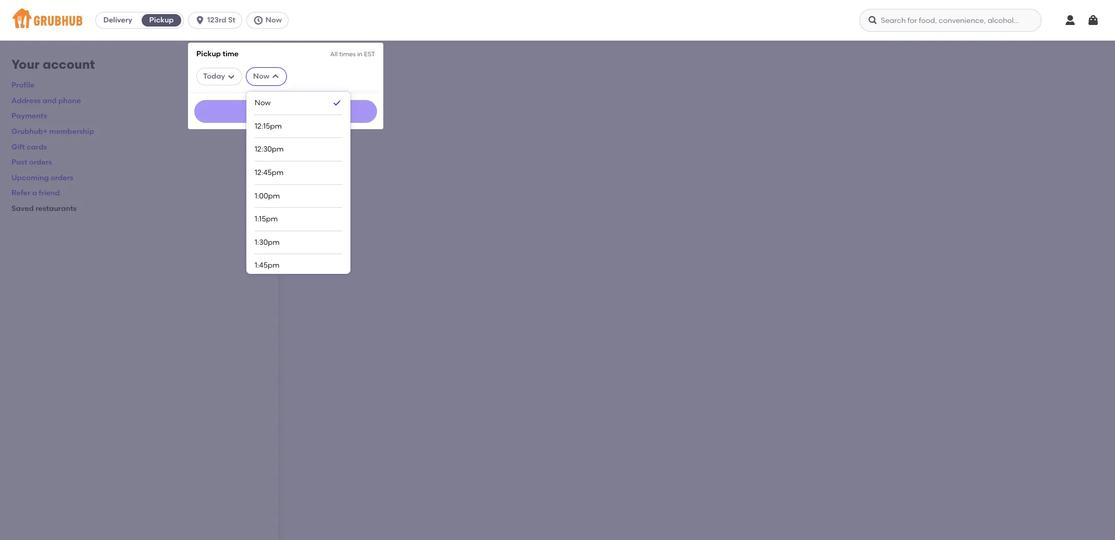 Task type: vqa. For each thing, say whether or not it's contained in the screenshot.
Refer
yes



Task type: describe. For each thing, give the bounding box(es) containing it.
past
[[11, 158, 27, 167]]

payments link
[[11, 112, 47, 121]]

a
[[32, 189, 37, 198]]

saved
[[11, 204, 34, 213]]

upcoming
[[11, 173, 49, 182]]

gift cards link
[[11, 143, 47, 151]]

svg image inside 123rd st button
[[195, 15, 205, 26]]

est
[[364, 51, 375, 58]]

past orders
[[11, 158, 52, 167]]

delivery
[[103, 16, 132, 24]]

delivery button
[[96, 12, 140, 29]]

and
[[42, 96, 57, 105]]

1:45pm
[[255, 261, 280, 270]]

123rd st button
[[188, 12, 246, 29]]

list box inside 'main navigation' navigation
[[255, 92, 342, 540]]

12:30pm
[[255, 145, 284, 154]]

phone
[[58, 96, 81, 105]]

past orders link
[[11, 158, 52, 167]]

restaurants
[[36, 204, 77, 213]]

profile
[[11, 81, 34, 90]]

grubhub+ membership link
[[11, 127, 94, 136]]

123rd st
[[207, 16, 235, 24]]

update button
[[194, 100, 377, 123]]

pickup for pickup
[[149, 16, 174, 24]]

grubhub+
[[11, 127, 48, 136]]

now inside button
[[266, 16, 282, 24]]

st
[[228, 16, 235, 24]]

address
[[11, 96, 41, 105]]

all
[[330, 51, 338, 58]]

123rd
[[207, 16, 226, 24]]

pickup button
[[140, 12, 183, 29]]

now button
[[246, 12, 293, 29]]

12:15pm
[[255, 122, 282, 131]]

payments
[[11, 112, 47, 121]]

address and phone
[[11, 96, 81, 105]]

main navigation navigation
[[0, 0, 1115, 540]]

saved restaurants
[[11, 204, 77, 213]]

svg image inside now button
[[253, 15, 263, 26]]



Task type: locate. For each thing, give the bounding box(es) containing it.
your
[[11, 57, 39, 72]]

update
[[274, 108, 297, 115]]

orders for upcoming orders
[[51, 173, 73, 182]]

2 horizontal spatial svg image
[[868, 15, 878, 26]]

list box
[[255, 92, 342, 540]]

refer a friend link
[[11, 189, 60, 198]]

1:30pm
[[255, 238, 280, 247]]

svg image
[[253, 15, 263, 26], [868, 15, 878, 26], [272, 72, 280, 81]]

2 horizontal spatial svg image
[[1087, 14, 1100, 27]]

0 vertical spatial now
[[266, 16, 282, 24]]

today
[[203, 72, 225, 81]]

list box containing now
[[255, 92, 342, 540]]

orders
[[29, 158, 52, 167], [51, 173, 73, 182]]

12:45pm
[[255, 168, 284, 177]]

grubhub+ membership
[[11, 127, 94, 136]]

refer a friend
[[11, 189, 60, 198]]

0 horizontal spatial svg image
[[253, 15, 263, 26]]

in
[[357, 51, 363, 58]]

now up update button
[[253, 72, 269, 81]]

saved restaurants link
[[11, 204, 77, 213]]

1:15pm
[[255, 215, 278, 224]]

your account
[[11, 57, 95, 72]]

time
[[223, 49, 239, 58]]

pickup right delivery button
[[149, 16, 174, 24]]

refer
[[11, 189, 30, 198]]

orders for past orders
[[29, 158, 52, 167]]

now for today
[[255, 98, 271, 107]]

now option
[[255, 92, 342, 115]]

times
[[339, 51, 356, 58]]

cards
[[27, 143, 47, 151]]

2 vertical spatial now
[[255, 98, 271, 107]]

now
[[266, 16, 282, 24], [253, 72, 269, 81], [255, 98, 271, 107]]

1 horizontal spatial svg image
[[272, 72, 280, 81]]

svg image
[[1087, 14, 1100, 27], [195, 15, 205, 26], [227, 72, 235, 81]]

1:00pm
[[255, 192, 280, 200]]

upcoming orders
[[11, 173, 73, 182]]

check icon image
[[332, 98, 342, 108]]

friend
[[39, 189, 60, 198]]

1 vertical spatial orders
[[51, 173, 73, 182]]

now for pickup time
[[253, 72, 269, 81]]

now inside option
[[255, 98, 271, 107]]

gift cards
[[11, 143, 47, 151]]

1 horizontal spatial svg image
[[227, 72, 235, 81]]

0 vertical spatial orders
[[29, 158, 52, 167]]

orders up friend
[[51, 173, 73, 182]]

pickup time
[[196, 49, 239, 58]]

pickup
[[149, 16, 174, 24], [196, 49, 221, 58]]

1 vertical spatial pickup
[[196, 49, 221, 58]]

now right st
[[266, 16, 282, 24]]

account
[[43, 57, 95, 72]]

gift
[[11, 143, 25, 151]]

0 vertical spatial pickup
[[149, 16, 174, 24]]

all times in est
[[330, 51, 375, 58]]

pickup inside button
[[149, 16, 174, 24]]

upcoming orders link
[[11, 173, 73, 182]]

pickup for pickup time
[[196, 49, 221, 58]]

1 vertical spatial now
[[253, 72, 269, 81]]

profile link
[[11, 81, 34, 90]]

orders up upcoming orders link
[[29, 158, 52, 167]]

address and phone link
[[11, 96, 81, 105]]

now up 12:15pm
[[255, 98, 271, 107]]

membership
[[49, 127, 94, 136]]

0 horizontal spatial pickup
[[149, 16, 174, 24]]

1 horizontal spatial pickup
[[196, 49, 221, 58]]

0 horizontal spatial svg image
[[195, 15, 205, 26]]

pickup left time
[[196, 49, 221, 58]]



